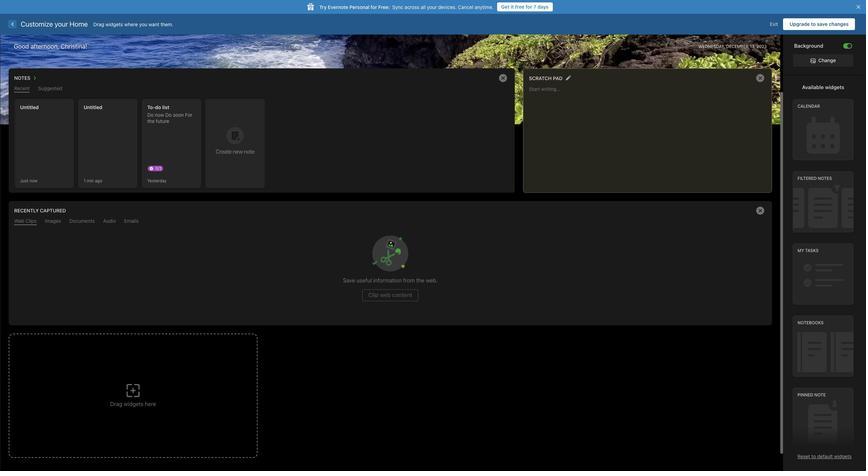 Task type: describe. For each thing, give the bounding box(es) containing it.
reset
[[798, 454, 810, 460]]

background image
[[847, 44, 852, 48]]

tasks
[[805, 248, 819, 254]]

note
[[814, 393, 826, 398]]

for for 7
[[526, 4, 532, 10]]

anytime.
[[475, 4, 494, 10]]

0 horizontal spatial remove image
[[496, 71, 510, 85]]

upgrade to save changes
[[790, 21, 849, 27]]

good
[[14, 43, 29, 50]]

reset to default widgets button
[[798, 454, 852, 460]]

filtered notes
[[798, 176, 832, 181]]

upgrade to save changes button
[[783, 18, 855, 30]]

want
[[149, 21, 159, 27]]

free
[[515, 4, 524, 10]]

days
[[538, 4, 549, 10]]

get it free for 7 days button
[[497, 2, 553, 11]]

reset to default widgets
[[798, 454, 852, 460]]

drag widgets where you want them.
[[93, 21, 173, 27]]

scratch pad
[[529, 75, 563, 81]]

default
[[817, 454, 833, 460]]

change button
[[793, 54, 853, 67]]

pinned note
[[798, 393, 826, 398]]

edit widget title image
[[566, 75, 571, 81]]

widgets for available widgets
[[825, 84, 844, 90]]

devices.
[[438, 4, 457, 10]]

christina!
[[61, 43, 87, 50]]

all
[[421, 4, 426, 10]]

free:
[[378, 4, 390, 10]]

13,
[[750, 44, 755, 49]]

0 horizontal spatial your
[[55, 20, 68, 28]]

drag widgets here
[[110, 401, 156, 408]]

widgets for drag widgets where you want them.
[[105, 21, 123, 27]]

notebooks
[[798, 321, 824, 326]]

december
[[726, 44, 749, 49]]

sync
[[392, 4, 403, 10]]

1 horizontal spatial remove image
[[753, 204, 767, 218]]

filtered
[[798, 176, 817, 181]]

pad
[[553, 75, 563, 81]]

across
[[405, 4, 419, 10]]

good afternoon, christina!
[[14, 43, 87, 50]]

home
[[70, 20, 88, 28]]

widgets for drag widgets here
[[124, 401, 143, 408]]

save
[[817, 21, 828, 27]]

customize your home
[[21, 20, 88, 28]]

available
[[802, 84, 824, 90]]



Task type: vqa. For each thing, say whether or not it's contained in the screenshot.
for related to 7
yes



Task type: locate. For each thing, give the bounding box(es) containing it.
your left home
[[55, 20, 68, 28]]

widgets right default
[[834, 454, 852, 460]]

drag right home
[[93, 21, 104, 27]]

1 horizontal spatial drag
[[110, 401, 122, 408]]

get it free for 7 days
[[501, 4, 549, 10]]

my
[[798, 248, 804, 254]]

you
[[139, 21, 147, 27]]

remove image
[[496, 71, 510, 85], [753, 204, 767, 218]]

drag for drag widgets where you want them.
[[93, 21, 104, 27]]

1 for from the left
[[526, 4, 532, 10]]

0 vertical spatial drag
[[93, 21, 104, 27]]

remove image
[[753, 71, 767, 85]]

for
[[526, 4, 532, 10], [371, 4, 377, 10]]

widgets right available at the right top of the page
[[825, 84, 844, 90]]

2 for from the left
[[371, 4, 377, 10]]

cancel
[[458, 4, 473, 10]]

afternoon,
[[31, 43, 59, 50]]

exit
[[770, 21, 778, 27]]

0 vertical spatial remove image
[[496, 71, 510, 85]]

pinned
[[798, 393, 813, 398]]

background
[[794, 43, 823, 49]]

try
[[319, 4, 327, 10]]

0 vertical spatial your
[[427, 4, 437, 10]]

wednesday,
[[698, 44, 725, 49]]

exit button
[[765, 18, 783, 30]]

to for upgrade
[[811, 21, 816, 27]]

drag for drag widgets here
[[110, 401, 122, 408]]

try evernote personal for free: sync across all your devices. cancel anytime.
[[319, 4, 494, 10]]

customize
[[21, 20, 53, 28]]

where
[[124, 21, 138, 27]]

changes
[[829, 21, 849, 27]]

7
[[534, 4, 536, 10]]

widgets
[[105, 21, 123, 27], [825, 84, 844, 90], [124, 401, 143, 408], [834, 454, 852, 460]]

evernote
[[328, 4, 348, 10]]

2023
[[757, 44, 767, 49]]

them.
[[161, 21, 173, 27]]

to inside button
[[811, 21, 816, 27]]

for for free:
[[371, 4, 377, 10]]

1 vertical spatial drag
[[110, 401, 122, 408]]

1 horizontal spatial for
[[526, 4, 532, 10]]

0 horizontal spatial for
[[371, 4, 377, 10]]

for left 7
[[526, 4, 532, 10]]

for left free:
[[371, 4, 377, 10]]

your right all
[[427, 4, 437, 10]]

my tasks
[[798, 248, 819, 254]]

to
[[811, 21, 816, 27], [812, 454, 816, 460]]

your
[[427, 4, 437, 10], [55, 20, 68, 28]]

available widgets
[[802, 84, 844, 90]]

get
[[501, 4, 509, 10]]

here
[[145, 401, 156, 408]]

personal
[[350, 4, 369, 10]]

scratch
[[529, 75, 552, 81]]

1 vertical spatial to
[[812, 454, 816, 460]]

widgets left the here
[[124, 401, 143, 408]]

notes
[[818, 176, 832, 181]]

widgets left where
[[105, 21, 123, 27]]

0 vertical spatial to
[[811, 21, 816, 27]]

to for reset
[[812, 454, 816, 460]]

to right reset at right bottom
[[812, 454, 816, 460]]

1 vertical spatial your
[[55, 20, 68, 28]]

wednesday, december 13, 2023
[[698, 44, 767, 49]]

scratch pad button
[[529, 74, 563, 83]]

drag
[[93, 21, 104, 27], [110, 401, 122, 408]]

0 horizontal spatial drag
[[93, 21, 104, 27]]

it
[[511, 4, 514, 10]]

1 horizontal spatial your
[[427, 4, 437, 10]]

drag left the here
[[110, 401, 122, 408]]

change
[[818, 57, 836, 63]]

1 vertical spatial remove image
[[753, 204, 767, 218]]

calendar
[[798, 104, 820, 109]]

for inside button
[[526, 4, 532, 10]]

upgrade
[[790, 21, 810, 27]]

to left save
[[811, 21, 816, 27]]



